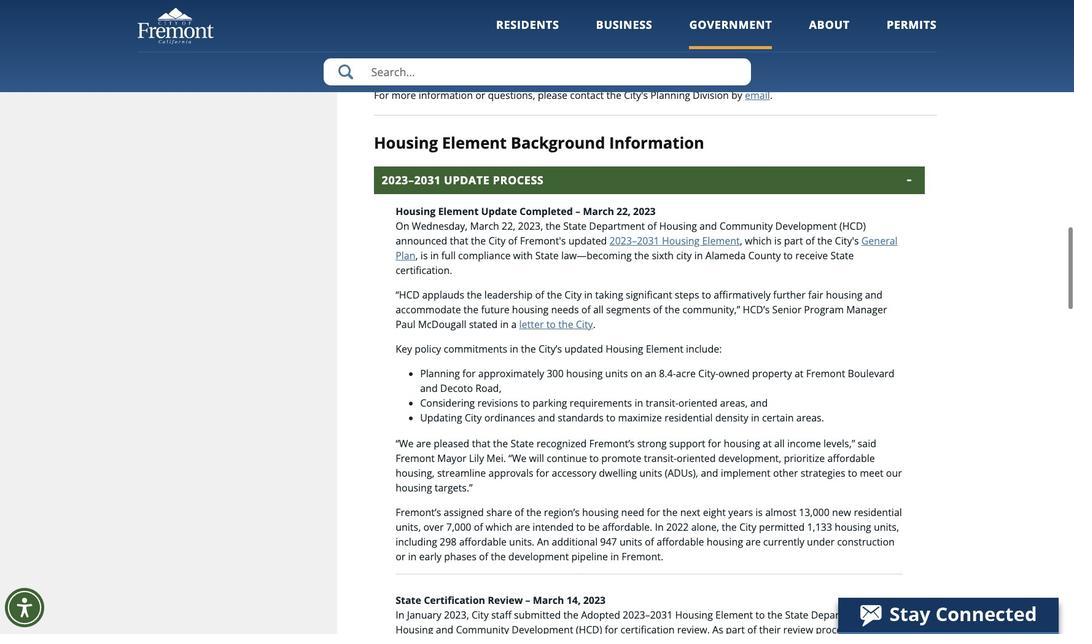 Task type: describe. For each thing, give the bounding box(es) containing it.
receive
[[796, 249, 828, 262]]

dwelling
[[599, 466, 637, 480]]

support
[[670, 437, 706, 450]]

general plan
[[396, 234, 898, 262]]

and inside state certification review – march 14, 2023 in january 2023, city staff submitted the adopted 2023–2031 housing element to the state department of housing and community development (hcd) for certification review. as part of their review process, hcd staf
[[436, 623, 454, 634]]

oriented inside "we are pleased that the state recognized fremont's strong support for housing at all income levels," said fremont mayor lily mei. "we will continue to promote transit-oriented development, prioritize affordable housing, streamline approvals for accessory dwelling units (adus), and implement other strategies to meet our housing targets."
[[677, 451, 716, 465]]

eight
[[703, 506, 726, 519]]

share
[[487, 506, 512, 519]]

meet
[[860, 466, 884, 480]]

housing up development,
[[724, 437, 761, 450]]

standards
[[558, 411, 604, 424]]

1 horizontal spatial city's
[[835, 234, 859, 248]]

2023 for department
[[633, 205, 656, 218]]

lily
[[469, 451, 484, 465]]

the inside "we are pleased that the state recognized fremont's strong support for housing at all income levels," said fremont mayor lily mei. "we will continue to promote transit-oriented development, prioritize affordable housing, streamline approvals for accessory dwelling units (adus), and implement other strategies to meet our housing targets."
[[493, 437, 508, 450]]

of right needs
[[582, 303, 591, 316]]

and inside "hcd applauds the leadership of the city in taking significant steps to affirmatively further fair housing and accommodate the future housing needs of all segments of the community," hcd's senior program manager paul mcdougall stated in a
[[865, 288, 883, 302]]

0 horizontal spatial city's
[[624, 89, 648, 102]]

1 horizontal spatial .
[[770, 89, 773, 102]]

completed –
[[520, 205, 581, 218]]

housing down more
[[374, 132, 438, 154]]

1 vertical spatial updated
[[565, 342, 603, 356]]

city inside fremont's assigned share of the region's housing need for the next eight years is almost 13,000 new residential units, over 7,000 of which are intended to be affordable. in 2022 alone, the city permitted 1,133 housing units, including 298 affordable units. an additional 947 units of affordable housing are currently under construction or in early phases of the development pipeline in fremont.
[[740, 520, 757, 534]]

affordable.
[[603, 520, 653, 534]]

state right the receive
[[831, 249, 854, 262]]

the down 14,
[[564, 608, 579, 622]]

pipeline
[[572, 550, 608, 563]]

department inside housing element update completed – march 22, 2023 on wednesday, march 22, 2023, the state department of housing and community development (hcd) announced that the city of fremont's updated
[[589, 219, 645, 233]]

housing up on
[[606, 342, 644, 356]]

prioritize
[[784, 451, 825, 465]]

community,"
[[683, 303, 740, 316]]

the down steps
[[665, 303, 680, 316]]

city inside planning for approximately 300 housing units on an 8.4-acre city-owned property at fremont boulevard and decoto road, considering revisions to parking requirements in transit-oriented areas, and updating city ordinances and standards to maximize residential density in certain areas.
[[465, 411, 482, 424]]

2023–2031 housing element , which is part of the city's
[[610, 234, 862, 248]]

2023, inside state certification review – march 14, 2023 in january 2023, city staff submitted the adopted 2023–2031 housing element to the state department of housing and community development (hcd) for certification review. as part of their review process, hcd staf
[[444, 608, 469, 622]]

alameda
[[706, 249, 746, 262]]

state up january
[[396, 593, 421, 607]]

housing up letter
[[512, 303, 549, 316]]

by
[[732, 89, 743, 102]]

1,133
[[808, 520, 833, 534]]

0 horizontal spatial 22,
[[502, 219, 516, 233]]

department inside state certification review – march 14, 2023 in january 2023, city staff submitted the adopted 2023–2031 housing element to the state department of housing and community development (hcd) for certification review. as part of their review process, hcd staf
[[811, 608, 867, 622]]

and down parking
[[538, 411, 555, 424]]

inventory for table
[[411, 21, 454, 35]]

for
[[374, 89, 389, 102]]

housing,
[[396, 466, 435, 480]]

housing down january
[[396, 623, 433, 634]]

planning inside planning for approximately 300 housing units on an 8.4-acre city-owned property at fremont boulevard and decoto road, considering revisions to parking requirements in transit-oriented areas, and updating city ordinances and standards to maximize residential density in certain areas.
[[420, 367, 460, 380]]

units inside planning for approximately 300 housing units on an 8.4-acre city-owned property at fremont boulevard and decoto road, considering revisions to parking requirements in transit-oriented areas, and updating city ordinances and standards to maximize residential density in certain areas.
[[605, 367, 628, 380]]

0 vertical spatial planning
[[651, 89, 691, 102]]

development,
[[719, 451, 782, 465]]

income
[[788, 437, 821, 450]]

state certification review – march 14, 2023 in january 2023, city staff submitted the adopted 2023–2031 housing element to the state department of housing and community development (hcd) for certification review. as part of their review process, hcd staf
[[396, 593, 901, 634]]

is inside , is in full compliance with state law—becoming the sixth city in alameda county to receive state certification.
[[421, 249, 428, 262]]

the left city's
[[521, 342, 536, 356]]

to left meet
[[848, 466, 858, 480]]

background
[[511, 132, 605, 154]]

of up with
[[508, 234, 518, 248]]

element up the alameda
[[702, 234, 740, 248]]

inventory for maps
[[411, 58, 454, 71]]

general plan link
[[396, 234, 898, 262]]

housing inside planning for approximately 300 housing units on an 8.4-acre city-owned property at fremont boulevard and decoto road, considering revisions to parking requirements in transit-oriented areas, and updating city ordinances and standards to maximize residential density in certain areas.
[[566, 367, 603, 380]]

the up stated
[[464, 303, 479, 316]]

element up 8.4-
[[646, 342, 684, 356]]

alone,
[[692, 520, 719, 534]]

fremont inside planning for approximately 300 housing units on an 8.4-acre city-owned property at fremont boulevard and decoto road, considering revisions to parking requirements in transit-oriented areas, and updating city ordinances and standards to maximize residential density in certain areas.
[[806, 367, 846, 380]]

element inside housing element update completed – march 22, 2023 on wednesday, march 22, 2023, the state department of housing and community development (hcd) announced that the city of fremont's updated
[[438, 205, 479, 218]]

of up the receive
[[806, 234, 815, 248]]

housing up city
[[662, 234, 700, 248]]

2 units, from the left
[[874, 520, 899, 534]]

2022
[[667, 520, 689, 534]]

for right support
[[708, 437, 721, 450]]

1 horizontal spatial which
[[745, 234, 772, 248]]

and up considering
[[420, 381, 438, 395]]

to inside state certification review – march 14, 2023 in january 2023, city staff submitted the adopted 2023–2031 housing element to the state department of housing and community development (hcd) for certification review. as part of their review process, hcd staf
[[756, 608, 765, 622]]

and inside "we are pleased that the state recognized fremont's strong support for housing at all income levels," said fremont mayor lily mei. "we will continue to promote transit-oriented development, prioritize affordable housing, streamline approvals for accessory dwelling units (adus), and implement other strategies to meet our housing targets."
[[701, 466, 719, 480]]

0 vertical spatial is
[[775, 234, 782, 248]]

"hcd
[[396, 288, 420, 302]]

for down will
[[536, 466, 549, 480]]

division
[[693, 89, 729, 102]]

government link
[[690, 17, 773, 49]]

fremont.
[[622, 550, 664, 563]]

strong
[[637, 437, 667, 450]]

the down needs
[[559, 318, 574, 331]]

2023, inside housing element update completed – march 22, 2023 on wednesday, march 22, 2023, the state department of housing and community development (hcd) announced that the city of fremont's updated
[[518, 219, 543, 233]]

more
[[392, 89, 416, 102]]

fremont inside "we are pleased that the state recognized fremont's strong support for housing at all income levels," said fremont mayor lily mei. "we will continue to promote transit-oriented development, prioritize affordable housing, streamline approvals for accessory dwelling units (adus), and implement other strategies to meet our housing targets."
[[396, 451, 435, 465]]

owned
[[719, 367, 750, 380]]

leadership
[[485, 288, 533, 302]]

1 units, from the left
[[396, 520, 421, 534]]

in down a
[[510, 342, 519, 356]]

parking
[[533, 396, 567, 410]]

decoto
[[440, 381, 473, 395]]

the inside , is in full compliance with state law—becoming the sixth city in alameda county to receive state certification.
[[635, 249, 650, 262]]

residential inside planning for approximately 300 housing units on an 8.4-acre city-owned property at fremont boulevard and decoto road, considering revisions to parking requirements in transit-oriented areas, and updating city ordinances and standards to maximize residential density in certain areas.
[[665, 411, 713, 424]]

significant
[[626, 288, 673, 302]]

include:
[[686, 342, 722, 356]]

state inside "we are pleased that the state recognized fremont's strong support for housing at all income levels," said fremont mayor lily mei. "we will continue to promote transit-oriented development, prioritize affordable housing, streamline approvals for accessory dwelling units (adus), and implement other strategies to meet our housing targets."
[[511, 437, 534, 450]]

of up fremont.
[[645, 535, 654, 549]]

oriented inside planning for approximately 300 housing units on an 8.4-acre city-owned property at fremont boulevard and decoto road, considering revisions to parking requirements in transit-oriented areas, and updating city ordinances and standards to maximize residential density in certain areas.
[[679, 396, 718, 410]]

all inside "we are pleased that the state recognized fremont's strong support for housing at all income levels," said fremont mayor lily mei. "we will continue to promote transit-oriented development, prioritize affordable housing, streamline approvals for accessory dwelling units (adus), and implement other strategies to meet our housing targets."
[[775, 437, 785, 450]]

housing down alone, on the bottom right
[[707, 535, 743, 549]]

and up certain
[[751, 396, 768, 410]]

revisions
[[478, 396, 518, 410]]

1 horizontal spatial affordable
[[657, 535, 704, 549]]

0 horizontal spatial affordable
[[459, 535, 507, 549]]

will
[[529, 451, 544, 465]]

the right the phases
[[491, 550, 506, 563]]

city's
[[539, 342, 562, 356]]

Search text field
[[323, 58, 751, 85]]

in down 947
[[611, 550, 619, 563]]

review.
[[677, 623, 710, 634]]

housing up the 'on'
[[396, 205, 436, 218]]

of right 7,000
[[474, 520, 483, 534]]

city inside housing element update completed – march 22, 2023 on wednesday, march 22, 2023, the state department of housing and community development (hcd) announced that the city of fremont's updated
[[489, 234, 506, 248]]

permits
[[887, 17, 937, 32]]

in inside state certification review – march 14, 2023 in january 2023, city staff submitted the adopted 2023–2031 housing element to the state department of housing and community development (hcd) for certification review. as part of their review process, hcd staf
[[396, 608, 405, 622]]

on
[[396, 219, 409, 233]]

a
[[511, 318, 517, 331]]

the up their
[[768, 608, 783, 622]]

under
[[807, 535, 835, 549]]

of up general plan link
[[648, 219, 657, 233]]

(hcd) inside housing element update completed – march 22, 2023 on wednesday, march 22, 2023, the state department of housing and community development (hcd) announced that the city of fremont's updated
[[840, 219, 866, 233]]

of right the phases
[[479, 550, 488, 563]]

in inside fremont's assigned share of the region's housing need for the next eight years is almost 13,000 new residential units, over 7,000 of which are intended to be affordable. in 2022 alone, the city permitted 1,133 housing units, including 298 affordable units. an additional 947 units of affordable housing are currently under construction or in early phases of the development pipeline in fremont.
[[655, 520, 664, 534]]

certification
[[424, 593, 485, 607]]

to down requirements
[[606, 411, 616, 424]]

january
[[407, 608, 442, 622]]

maps
[[457, 58, 482, 71]]

about link
[[809, 17, 850, 49]]

part inside state certification review – march 14, 2023 in january 2023, city staff submitted the adopted 2023–2031 housing element to the state department of housing and community development (hcd) for certification review. as part of their review process, hcd staf
[[726, 623, 745, 634]]

taking
[[596, 288, 623, 302]]

0 vertical spatial "we
[[396, 437, 414, 450]]

city down needs
[[576, 318, 593, 331]]

housing up review.
[[675, 608, 713, 622]]

sites inventory maps
[[386, 58, 482, 71]]

at inside planning for approximately 300 housing units on an 8.4-acre city-owned property at fremont boulevard and decoto road, considering revisions to parking requirements in transit-oriented areas, and updating city ordinances and standards to maximize residential density in certain areas.
[[795, 367, 804, 380]]

and inside housing element update completed – march 22, 2023 on wednesday, march 22, 2023, the state department of housing and community development (hcd) announced that the city of fremont's updated
[[700, 219, 717, 233]]

early
[[419, 550, 442, 563]]

at inside "we are pleased that the state recognized fremont's strong support for housing at all income levels," said fremont mayor lily mei. "we will continue to promote transit-oriented development, prioritize affordable housing, streamline approvals for accessory dwelling units (adus), and implement other strategies to meet our housing targets."
[[763, 437, 772, 450]]

is inside fremont's assigned share of the region's housing need for the next eight years is almost 13,000 new residential units, over 7,000 of which are intended to be affordable. in 2022 alone, the city permitted 1,133 housing units, including 298 affordable units. an additional 947 units of affordable housing are currently under construction or in early phases of the development pipeline in fremont.
[[756, 506, 763, 519]]

government
[[690, 17, 773, 32]]

new
[[832, 506, 852, 519]]

other
[[773, 466, 798, 480]]

in left full
[[430, 249, 439, 262]]

full
[[442, 249, 456, 262]]

in left certain
[[751, 411, 760, 424]]

2023–2031 for 2023–2031 housing element , which is part of the city's
[[610, 234, 660, 248]]

fair
[[809, 288, 824, 302]]

in left taking
[[584, 288, 593, 302]]

element up the 2023–2031 update process
[[442, 132, 507, 154]]

1 vertical spatial march
[[470, 219, 499, 233]]

applauds
[[422, 288, 464, 302]]

affordable inside "we are pleased that the state recognized fremont's strong support for housing at all income levels," said fremont mayor lily mei. "we will continue to promote transit-oriented development, prioritize affordable housing, streamline approvals for accessory dwelling units (adus), and implement other strategies to meet our housing targets."
[[828, 451, 875, 465]]

process,
[[816, 623, 854, 634]]

city
[[677, 249, 692, 262]]

fremont's inside "we are pleased that the state recognized fremont's strong support for housing at all income levels," said fremont mayor lily mei. "we will continue to promote transit-oriented development, prioritize affordable housing, streamline approvals for accessory dwelling units (adus), and implement other strategies to meet our housing targets."
[[589, 437, 635, 450]]

updated inside housing element update completed – march 22, 2023 on wednesday, march 22, 2023, the state department of housing and community development (hcd) announced that the city of fremont's updated
[[569, 234, 607, 248]]

the up future
[[467, 288, 482, 302]]

"we are pleased that the state recognized fremont's strong support for housing at all income levels," said fremont mayor lily mei. "we will continue to promote transit-oriented development, prioritize affordable housing, streamline approvals for accessory dwelling units (adus), and implement other strategies to meet our housing targets."
[[396, 437, 902, 494]]

certification
[[621, 623, 675, 634]]

for inside state certification review – march 14, 2023 in january 2023, city staff submitted the adopted 2023–2031 housing element to the state department of housing and community development (hcd) for certification review. as part of their review process, hcd staf
[[605, 623, 618, 634]]

letter
[[519, 318, 544, 331]]

all inside "hcd applauds the leadership of the city in taking significant steps to affirmatively further fair housing and accommodate the future housing needs of all segments of the community," hcd's senior program manager paul mcdougall stated in a
[[593, 303, 604, 316]]

residents
[[496, 17, 559, 32]]

please
[[538, 89, 568, 102]]

update inside housing element update completed – march 22, 2023 on wednesday, march 22, 2023, the state department of housing and community development (hcd) announced that the city of fremont's updated
[[481, 205, 517, 218]]

of left their
[[748, 623, 757, 634]]

residents link
[[496, 17, 559, 49]]

the down years
[[722, 520, 737, 534]]

assigned
[[444, 506, 484, 519]]

housing up be
[[582, 506, 619, 519]]

need
[[621, 506, 645, 519]]

letter to the city .
[[519, 318, 596, 331]]

to right letter
[[547, 318, 556, 331]]



Task type: locate. For each thing, give the bounding box(es) containing it.
development inside state certification review – march 14, 2023 in january 2023, city staff submitted the adopted 2023–2031 housing element to the state department of housing and community development (hcd) for certification review. as part of their review process, hcd staf
[[512, 623, 574, 634]]

element
[[442, 132, 507, 154], [438, 205, 479, 218], [702, 234, 740, 248], [646, 342, 684, 356], [716, 608, 753, 622]]

0 vertical spatial update
[[444, 173, 490, 187]]

sites inside 'link'
[[386, 21, 408, 35]]

update
[[444, 173, 490, 187], [481, 205, 517, 218]]

1 vertical spatial 2023,
[[444, 608, 469, 622]]

0 horizontal spatial units,
[[396, 520, 421, 534]]

for inside fremont's assigned share of the region's housing need for the next eight years is almost 13,000 new residential units, over 7,000 of which are intended to be affordable. in 2022 alone, the city permitted 1,133 housing units, including 298 affordable units. an additional 947 units of affordable housing are currently under construction or in early phases of the development pipeline in fremont.
[[647, 506, 660, 519]]

mayor
[[437, 451, 467, 465]]

recognized
[[537, 437, 587, 450]]

1 horizontal spatial 2023,
[[518, 219, 543, 233]]

areas,
[[720, 396, 748, 410]]

which up county
[[745, 234, 772, 248]]

1 vertical spatial 2023
[[583, 593, 606, 607]]

units inside fremont's assigned share of the region's housing need for the next eight years is almost 13,000 new residential units, over 7,000 of which are intended to be affordable. in 2022 alone, the city permitted 1,133 housing units, including 298 affordable units. an additional 947 units of affordable housing are currently under construction or in early phases of the development pipeline in fremont.
[[620, 535, 643, 549]]

march up law—becoming
[[583, 205, 614, 218]]

0 vertical spatial sites
[[386, 21, 408, 35]]

1 vertical spatial development
[[512, 623, 574, 634]]

and up 2023–2031 housing element , which is part of the city's
[[700, 219, 717, 233]]

continue
[[547, 451, 587, 465]]

1 horizontal spatial are
[[515, 520, 530, 534]]

part right as
[[726, 623, 745, 634]]

including
[[396, 535, 437, 549]]

0 vertical spatial 22,
[[617, 205, 631, 218]]

table
[[457, 21, 482, 35]]

boulevard
[[848, 367, 895, 380]]

(hcd) up general
[[840, 219, 866, 233]]

letter to the city link
[[519, 318, 593, 331]]

state
[[563, 219, 587, 233], [536, 249, 559, 262], [831, 249, 854, 262], [511, 437, 534, 450], [396, 593, 421, 607], [785, 608, 809, 622]]

in left the 2022
[[655, 520, 664, 534]]

streamline
[[437, 466, 486, 480]]

1 horizontal spatial all
[[775, 437, 785, 450]]

, up the alameda
[[740, 234, 743, 248]]

to up ordinances
[[521, 396, 530, 410]]

community inside state certification review – march 14, 2023 in january 2023, city staff submitted the adopted 2023–2031 housing element to the state department of housing and community development (hcd) for certification review. as part of their review process, hcd staf
[[456, 623, 509, 634]]

22,
[[617, 205, 631, 218], [502, 219, 516, 233]]

1 vertical spatial planning
[[420, 367, 460, 380]]

0 horizontal spatial development
[[512, 623, 574, 634]]

0 horizontal spatial (hcd)
[[576, 623, 602, 634]]

to up community,"
[[702, 288, 711, 302]]

part
[[784, 234, 803, 248], [726, 623, 745, 634]]

. down taking
[[593, 318, 596, 331]]

accessory
[[552, 466, 597, 480]]

targets."
[[435, 481, 473, 494]]

7,000
[[446, 520, 472, 534]]

to inside fremont's assigned share of the region's housing need for the next eight years is almost 13,000 new residential units, over 7,000 of which are intended to be affordable. in 2022 alone, the city permitted 1,133 housing units, including 298 affordable units. an additional 947 units of affordable housing are currently under construction or in early phases of the development pipeline in fremont.
[[576, 520, 586, 534]]

development down submitted
[[512, 623, 574, 634]]

of down significant in the right of the page
[[653, 303, 663, 316]]

development inside housing element update completed – march 22, 2023 on wednesday, march 22, 2023, the state department of housing and community development (hcd) announced that the city of fremont's updated
[[776, 219, 837, 233]]

1 horizontal spatial (hcd)
[[840, 219, 866, 233]]

permits link
[[887, 17, 937, 49]]

1 vertical spatial update
[[481, 205, 517, 218]]

march for completed –
[[583, 205, 614, 218]]

0 vertical spatial .
[[770, 89, 773, 102]]

housing down "new"
[[835, 520, 872, 534]]

2 vertical spatial march
[[533, 593, 564, 607]]

1 horizontal spatial planning
[[651, 89, 691, 102]]

1 vertical spatial which
[[486, 520, 513, 534]]

community up 2023–2031 housing element , which is part of the city's
[[720, 219, 773, 233]]

are inside "we are pleased that the state recognized fremont's strong support for housing at all income levels," said fremont mayor lily mei. "we will continue to promote transit-oriented development, prioritize affordable housing, streamline approvals for accessory dwelling units (adus), and implement other strategies to meet our housing targets."
[[416, 437, 431, 450]]

email link
[[745, 89, 770, 102]]

in right city
[[695, 249, 703, 262]]

0 horizontal spatial fremont
[[396, 451, 435, 465]]

march for –
[[533, 593, 564, 607]]

to up accessory
[[590, 451, 599, 465]]

that up full
[[450, 234, 469, 248]]

0 vertical spatial updated
[[569, 234, 607, 248]]

, inside , is in full compliance with state law—becoming the sixth city in alameda county to receive state certification.
[[416, 249, 418, 262]]

that inside housing element update completed – march 22, 2023 on wednesday, march 22, 2023, the state department of housing and community development (hcd) announced that the city of fremont's updated
[[450, 234, 469, 248]]

are left currently
[[746, 535, 761, 549]]

13,000
[[799, 506, 830, 519]]

(hcd) inside state certification review – march 14, 2023 in january 2023, city staff submitted the adopted 2023–2031 housing element to the state department of housing and community development (hcd) for certification review. as part of their review process, hcd staf
[[576, 623, 602, 634]]

fremont's inside fremont's assigned share of the region's housing need for the next eight years is almost 13,000 new residential units, over 7,000 of which are intended to be affordable. in 2022 alone, the city permitted 1,133 housing units, including 298 affordable units. an additional 947 units of affordable housing are currently under construction or in early phases of the development pipeline in fremont.
[[396, 506, 441, 519]]

inventory left table
[[411, 21, 454, 35]]

1 horizontal spatial "we
[[509, 451, 527, 465]]

1 horizontal spatial or
[[476, 89, 486, 102]]

2023–2031 for 2023–2031 update process
[[382, 173, 441, 187]]

that up lily
[[472, 437, 491, 450]]

8.4-
[[659, 367, 676, 380]]

sixth
[[652, 249, 674, 262]]

state inside housing element update completed – march 22, 2023 on wednesday, march 22, 2023, the state department of housing and community development (hcd) announced that the city of fremont's updated
[[563, 219, 587, 233]]

1 horizontal spatial part
[[784, 234, 803, 248]]

22, up general plan link
[[617, 205, 631, 218]]

0 vertical spatial city's
[[624, 89, 648, 102]]

their
[[759, 623, 781, 634]]

inventory inside 'link'
[[411, 21, 454, 35]]

1 vertical spatial "we
[[509, 451, 527, 465]]

0 vertical spatial development
[[776, 219, 837, 233]]

0 vertical spatial at
[[795, 367, 804, 380]]

1 horizontal spatial residential
[[854, 506, 902, 519]]

residential up support
[[665, 411, 713, 424]]

at right property
[[795, 367, 804, 380]]

staff
[[491, 608, 512, 622]]

oriented down support
[[677, 451, 716, 465]]

2 horizontal spatial are
[[746, 535, 761, 549]]

maximize
[[618, 411, 662, 424]]

all left income
[[775, 437, 785, 450]]

1 horizontal spatial units,
[[874, 520, 899, 534]]

1 vertical spatial city's
[[835, 234, 859, 248]]

sites inventory maps link
[[374, 51, 519, 78]]

hcd
[[857, 623, 877, 634]]

in down including
[[408, 550, 417, 563]]

1 vertical spatial oriented
[[677, 451, 716, 465]]

city inside state certification review – march 14, 2023 in january 2023, city staff submitted the adopted 2023–2031 housing element to the state department of housing and community development (hcd) for certification review. as part of their review process, hcd staf
[[472, 608, 489, 622]]

1 vertical spatial ,
[[416, 249, 418, 262]]

are left pleased at the left of the page
[[416, 437, 431, 450]]

segments
[[606, 303, 651, 316]]

0 horizontal spatial planning
[[420, 367, 460, 380]]

–
[[526, 593, 531, 607]]

property
[[752, 367, 792, 380]]

1 vertical spatial fremont
[[396, 451, 435, 465]]

2023–2031 housing element link
[[610, 234, 740, 248]]

key
[[396, 342, 412, 356]]

the up intended
[[527, 506, 542, 519]]

0 vertical spatial march
[[583, 205, 614, 218]]

housing up program on the top right of page
[[826, 288, 863, 302]]

community inside housing element update completed – march 22, 2023 on wednesday, march 22, 2023, the state department of housing and community development (hcd) announced that the city of fremont's updated
[[720, 219, 773, 233]]

housing
[[826, 288, 863, 302], [512, 303, 549, 316], [566, 367, 603, 380], [724, 437, 761, 450], [396, 481, 432, 494], [582, 506, 619, 519], [835, 520, 872, 534], [707, 535, 743, 549]]

2 sites from the top
[[386, 58, 408, 71]]

sites inventory table
[[386, 21, 482, 35]]

fremont's assigned share of the region's housing need for the next eight years is almost 13,000 new residential units, over 7,000 of which are intended to be affordable. in 2022 alone, the city permitted 1,133 housing units, including 298 affordable units. an additional 947 units of affordable housing are currently under construction or in early phases of the development pipeline in fremont.
[[396, 506, 902, 563]]

city down revisions
[[465, 411, 482, 424]]

0 horizontal spatial department
[[589, 219, 645, 233]]

of right share
[[515, 506, 524, 519]]

development up the receive
[[776, 219, 837, 233]]

to
[[784, 249, 793, 262], [702, 288, 711, 302], [547, 318, 556, 331], [521, 396, 530, 410], [606, 411, 616, 424], [590, 451, 599, 465], [848, 466, 858, 480], [576, 520, 586, 534], [756, 608, 765, 622]]

department
[[589, 219, 645, 233], [811, 608, 867, 622]]

the up the 2022
[[663, 506, 678, 519]]

of up hcd
[[870, 608, 879, 622]]

to inside "hcd applauds the leadership of the city in taking significant steps to affirmatively further fair housing and accommodate the future housing needs of all segments of the community," hcd's senior program manager paul mcdougall stated in a
[[702, 288, 711, 302]]

1 vertical spatial sites
[[386, 58, 408, 71]]

1 vertical spatial fremont's
[[396, 506, 441, 519]]

process
[[493, 173, 544, 187]]

1 vertical spatial department
[[811, 608, 867, 622]]

stay connected image
[[839, 598, 1058, 632]]

1 horizontal spatial 22,
[[617, 205, 631, 218]]

construction
[[837, 535, 895, 549]]

units inside "we are pleased that the state recognized fremont's strong support for housing at all income levels," said fremont mayor lily mei. "we will continue to promote transit-oriented development, prioritize affordable housing, streamline approvals for accessory dwelling units (adus), and implement other strategies to meet our housing targets."
[[640, 466, 662, 480]]

housing up 2023–2031 housing element link
[[660, 219, 697, 233]]

0 vertical spatial fremont
[[806, 367, 846, 380]]

mei.
[[487, 451, 506, 465]]

1 sites from the top
[[386, 21, 408, 35]]

1 vertical spatial inventory
[[411, 58, 454, 71]]

2023 inside state certification review – march 14, 2023 in january 2023, city staff submitted the adopted 2023–2031 housing element to the state department of housing and community development (hcd) for certification review. as part of their review process, hcd staf
[[583, 593, 606, 607]]

hcd's
[[743, 303, 770, 316]]

2 vertical spatial are
[[746, 535, 761, 549]]

march inside state certification review – march 14, 2023 in january 2023, city staff submitted the adopted 2023–2031 housing element to the state department of housing and community development (hcd) for certification review. as part of their review process, hcd staf
[[533, 593, 564, 607]]

approvals
[[489, 466, 534, 480]]

2 inventory from the top
[[411, 58, 454, 71]]

22, up with
[[502, 219, 516, 233]]

0 vertical spatial residential
[[665, 411, 713, 424]]

0 horizontal spatial 2023,
[[444, 608, 469, 622]]

state down fremont's
[[536, 249, 559, 262]]

0 horizontal spatial community
[[456, 623, 509, 634]]

almost
[[766, 506, 797, 519]]

0 vertical spatial that
[[450, 234, 469, 248]]

housing
[[374, 132, 438, 154], [396, 205, 436, 218], [660, 219, 697, 233], [662, 234, 700, 248], [606, 342, 644, 356], [675, 608, 713, 622], [396, 623, 433, 634]]

1 horizontal spatial ,
[[740, 234, 743, 248]]

accommodate
[[396, 303, 461, 316]]

update left process
[[444, 173, 490, 187]]

program
[[804, 303, 844, 316]]

sites for sites inventory table
[[386, 21, 408, 35]]

0 vertical spatial inventory
[[411, 21, 454, 35]]

0 horizontal spatial which
[[486, 520, 513, 534]]

for inside planning for approximately 300 housing units on an 8.4-acre city-owned property at fremont boulevard and decoto road, considering revisions to parking requirements in transit-oriented areas, and updating city ordinances and standards to maximize residential density in certain areas.
[[463, 367, 476, 380]]

which inside fremont's assigned share of the region's housing need for the next eight years is almost 13,000 new residential units, over 7,000 of which are intended to be affordable. in 2022 alone, the city permitted 1,133 housing units, including 298 affordable units. an additional 947 units of affordable housing are currently under construction or in early phases of the development pipeline in fremont.
[[486, 520, 513, 534]]

2023–2031
[[382, 173, 441, 187], [610, 234, 660, 248], [623, 608, 673, 622]]

0 vertical spatial ,
[[740, 234, 743, 248]]

1 vertical spatial .
[[593, 318, 596, 331]]

0 vertical spatial fremont's
[[589, 437, 635, 450]]

sites up more
[[386, 58, 408, 71]]

units down strong
[[640, 466, 662, 480]]

element up wednesday,
[[438, 205, 479, 218]]

"we up approvals
[[509, 451, 527, 465]]

with
[[513, 249, 533, 262]]

1 horizontal spatial fremont
[[806, 367, 846, 380]]

0 vertical spatial 2023
[[633, 205, 656, 218]]

0 vertical spatial are
[[416, 437, 431, 450]]

the up mei.
[[493, 437, 508, 450]]

element inside state certification review – march 14, 2023 in january 2023, city staff submitted the adopted 2023–2031 housing element to the state department of housing and community development (hcd) for certification review. as part of their review process, hcd staf
[[716, 608, 753, 622]]

and right (adus),
[[701, 466, 719, 480]]

at up development,
[[763, 437, 772, 450]]

affordable up the phases
[[459, 535, 507, 549]]

which down share
[[486, 520, 513, 534]]

1 inventory from the top
[[411, 21, 454, 35]]

march
[[583, 205, 614, 218], [470, 219, 499, 233], [533, 593, 564, 607]]

2 vertical spatial units
[[620, 535, 643, 549]]

the up compliance
[[471, 234, 486, 248]]

0 vertical spatial in
[[655, 520, 664, 534]]

transit- inside "we are pleased that the state recognized fremont's strong support for housing at all income levels," said fremont mayor lily mei. "we will continue to promote transit-oriented development, prioritize affordable housing, streamline approvals for accessory dwelling units (adus), and implement other strategies to meet our housing targets."
[[644, 451, 677, 465]]

fremont left boulevard
[[806, 367, 846, 380]]

1 vertical spatial 2023–2031
[[610, 234, 660, 248]]

0 horizontal spatial march
[[470, 219, 499, 233]]

is right years
[[756, 506, 763, 519]]

requirements
[[570, 396, 632, 410]]

in up maximize
[[635, 396, 643, 410]]

1 horizontal spatial fremont's
[[589, 437, 635, 450]]

sites
[[386, 21, 408, 35], [386, 58, 408, 71]]

steps
[[675, 288, 700, 302]]

inventory up information
[[411, 58, 454, 71]]

2023–2031 update process
[[382, 173, 544, 187]]

units, up including
[[396, 520, 421, 534]]

are up units.
[[515, 520, 530, 534]]

email
[[745, 89, 770, 102]]

0 horizontal spatial .
[[593, 318, 596, 331]]

transit- down strong
[[644, 451, 677, 465]]

0 horizontal spatial 2023
[[583, 593, 606, 607]]

to inside , is in full compliance with state law—becoming the sixth city in alameda county to receive state certification.
[[784, 249, 793, 262]]

city's left general
[[835, 234, 859, 248]]

units,
[[396, 520, 421, 534], [874, 520, 899, 534]]

state up review
[[785, 608, 809, 622]]

density
[[716, 411, 749, 424]]

promote
[[602, 451, 642, 465]]

manager
[[847, 303, 887, 316]]

2023
[[633, 205, 656, 218], [583, 593, 606, 607]]

phases
[[444, 550, 477, 563]]

(hcd)
[[840, 219, 866, 233], [576, 623, 602, 634]]

0 horizontal spatial part
[[726, 623, 745, 634]]

0 vertical spatial 2023–2031
[[382, 173, 441, 187]]

the up the receive
[[818, 234, 833, 248]]

and up manager
[[865, 288, 883, 302]]

sites for sites inventory maps
[[386, 58, 408, 71]]

department up law—becoming
[[589, 219, 645, 233]]

to up their
[[756, 608, 765, 622]]

that inside "we are pleased that the state recognized fremont's strong support for housing at all income levels," said fremont mayor lily mei. "we will continue to promote transit-oriented development, prioritize affordable housing, streamline approvals for accessory dwelling units (adus), and implement other strategies to meet our housing targets."
[[472, 437, 491, 450]]

updated right city's
[[565, 342, 603, 356]]

strategies
[[801, 466, 846, 480]]

oriented down 'city-'
[[679, 396, 718, 410]]

1 horizontal spatial march
[[533, 593, 564, 607]]

0 horizontal spatial that
[[450, 234, 469, 248]]

2 horizontal spatial is
[[775, 234, 782, 248]]

in left a
[[500, 318, 509, 331]]

over
[[424, 520, 444, 534]]

,
[[740, 234, 743, 248], [416, 249, 418, 262]]

for up decoto
[[463, 367, 476, 380]]

0 vertical spatial transit-
[[646, 396, 679, 410]]

0 vertical spatial which
[[745, 234, 772, 248]]

general
[[862, 234, 898, 248]]

key policy commitments in the city's updated housing element include:
[[396, 342, 722, 356]]

0 horizontal spatial all
[[593, 303, 604, 316]]

. right "by"
[[770, 89, 773, 102]]

plan
[[396, 249, 416, 262]]

1 vertical spatial transit-
[[644, 451, 677, 465]]

2 vertical spatial 2023–2031
[[623, 608, 673, 622]]

2023–2031 inside state certification review – march 14, 2023 in january 2023, city staff submitted the adopted 2023–2031 housing element to the state department of housing and community development (hcd) for certification review. as part of their review process, hcd staf
[[623, 608, 673, 622]]

the down the 'completed –'
[[546, 219, 561, 233]]

0 vertical spatial oriented
[[679, 396, 718, 410]]

1 vertical spatial are
[[515, 520, 530, 534]]

0 horizontal spatial or
[[396, 550, 406, 563]]

1 vertical spatial residential
[[854, 506, 902, 519]]

2 vertical spatial is
[[756, 506, 763, 519]]

1 vertical spatial 22,
[[502, 219, 516, 233]]

0 horizontal spatial fremont's
[[396, 506, 441, 519]]

0 vertical spatial 2023,
[[518, 219, 543, 233]]

the up needs
[[547, 288, 562, 302]]

1 vertical spatial is
[[421, 249, 428, 262]]

transit- inside planning for approximately 300 housing units on an 8.4-acre city-owned property at fremont boulevard and decoto road, considering revisions to parking requirements in transit-oriented areas, and updating city ordinances and standards to maximize residential density in certain areas.
[[646, 396, 679, 410]]

affordable
[[828, 451, 875, 465], [459, 535, 507, 549], [657, 535, 704, 549]]

for right need
[[647, 506, 660, 519]]

1 horizontal spatial in
[[655, 520, 664, 534]]

of
[[648, 219, 657, 233], [508, 234, 518, 248], [806, 234, 815, 248], [535, 288, 545, 302], [582, 303, 591, 316], [653, 303, 663, 316], [515, 506, 524, 519], [474, 520, 483, 534], [645, 535, 654, 549], [479, 550, 488, 563], [870, 608, 879, 622], [748, 623, 757, 634]]

0 vertical spatial (hcd)
[[840, 219, 866, 233]]

approximately
[[478, 367, 544, 380]]

1 horizontal spatial community
[[720, 219, 773, 233]]

is
[[775, 234, 782, 248], [421, 249, 428, 262], [756, 506, 763, 519]]

years
[[729, 506, 753, 519]]

wednesday,
[[412, 219, 468, 233]]

2023 for adopted
[[583, 593, 606, 607]]

to left be
[[576, 520, 586, 534]]

0 horizontal spatial at
[[763, 437, 772, 450]]

units, up construction
[[874, 520, 899, 534]]

is up certification.
[[421, 249, 428, 262]]

housing down housing,
[[396, 481, 432, 494]]

adopted
[[581, 608, 620, 622]]

levels,"
[[824, 437, 855, 450]]

review
[[488, 593, 523, 607]]

2023 inside housing element update completed – march 22, 2023 on wednesday, march 22, 2023, the state department of housing and community development (hcd) announced that the city of fremont's updated
[[633, 205, 656, 218]]

1 vertical spatial that
[[472, 437, 491, 450]]

updated up law—becoming
[[569, 234, 607, 248]]

0 horizontal spatial is
[[421, 249, 428, 262]]

planning up decoto
[[420, 367, 460, 380]]

an
[[645, 367, 657, 380]]

of up letter
[[535, 288, 545, 302]]

2 horizontal spatial march
[[583, 205, 614, 218]]

residential inside fremont's assigned share of the region's housing need for the next eight years is almost 13,000 new residential units, over 7,000 of which are intended to be affordable. in 2022 alone, the city permitted 1,133 housing units, including 298 affordable units. an additional 947 units of affordable housing are currently under construction or in early phases of the development pipeline in fremont.
[[854, 506, 902, 519]]

1 vertical spatial in
[[396, 608, 405, 622]]

city's right contact
[[624, 89, 648, 102]]

law—becoming
[[561, 249, 632, 262]]

or inside fremont's assigned share of the region's housing need for the next eight years is almost 13,000 new residential units, over 7,000 of which are intended to be affordable. in 2022 alone, the city permitted 1,133 housing units, including 298 affordable units. an additional 947 units of affordable housing are currently under construction or in early phases of the development pipeline in fremont.
[[396, 550, 406, 563]]

element up as
[[716, 608, 753, 622]]

residential
[[665, 411, 713, 424], [854, 506, 902, 519]]

the right contact
[[607, 89, 622, 102]]

0 vertical spatial department
[[589, 219, 645, 233]]

city inside "hcd applauds the leadership of the city in taking significant steps to affirmatively further fair housing and accommodate the future housing needs of all segments of the community," hcd's senior program manager paul mcdougall stated in a
[[565, 288, 582, 302]]

1 vertical spatial part
[[726, 623, 745, 634]]

"hcd applauds the leadership of the city in taking significant steps to affirmatively further fair housing and accommodate the future housing needs of all segments of the community," hcd's senior program manager paul mcdougall stated in a
[[396, 288, 887, 331]]

paul
[[396, 318, 416, 331]]

300
[[547, 367, 564, 380]]



Task type: vqa. For each thing, say whether or not it's contained in the screenshot.
strategies
yes



